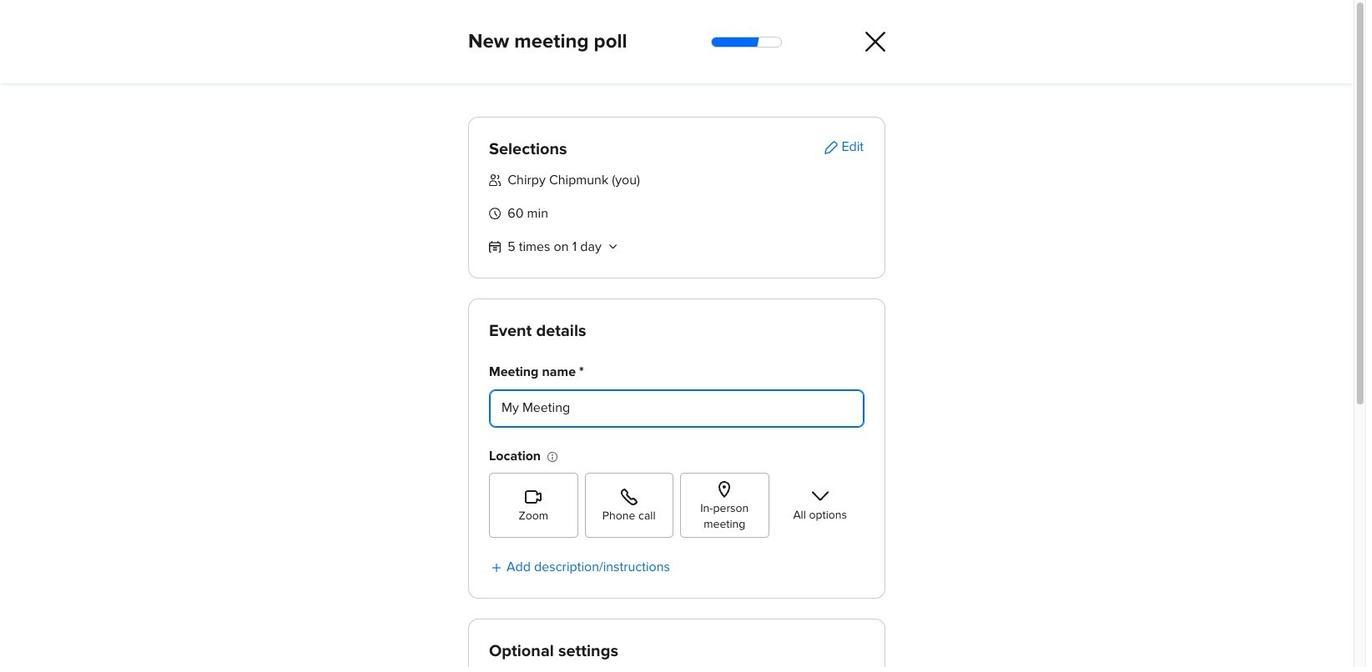 Task type: vqa. For each thing, say whether or not it's contained in the screenshot.
the Set up the basics progress progress bar in the right of the page
yes



Task type: locate. For each thing, give the bounding box(es) containing it.
set up the basics progress progress bar
[[1157, 622, 1207, 631]]

Find event types field
[[425, 146, 630, 185]]

Introduction, group meeting, quick chat, etc. text field
[[489, 390, 865, 428]]

progress bar progress bar
[[709, 24, 782, 61]]

None search field
[[425, 146, 630, 185]]



